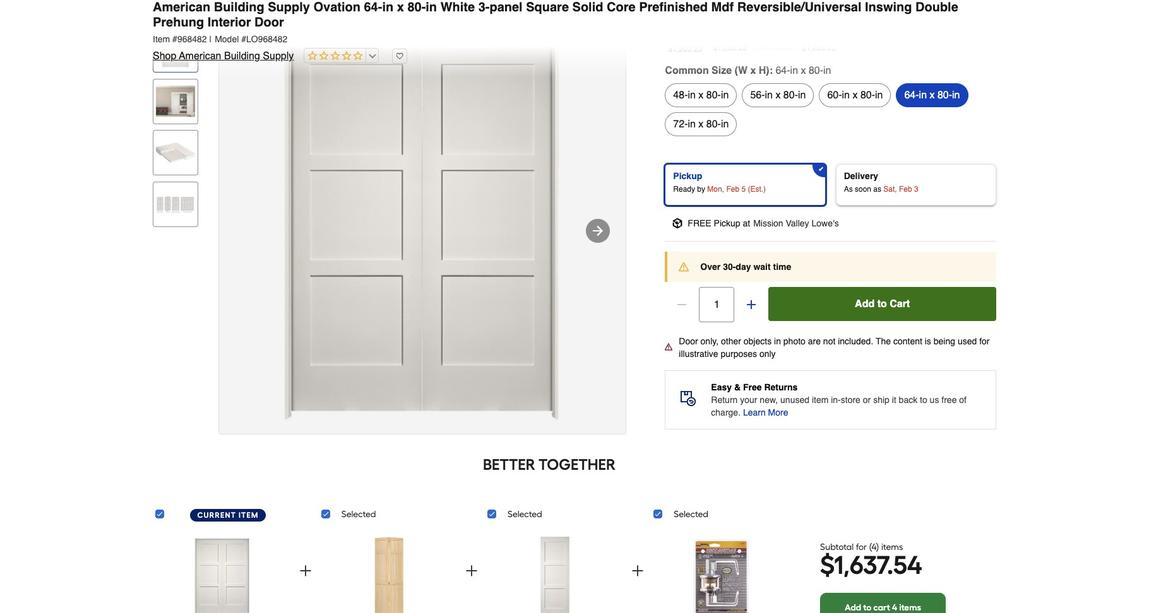 Task type: locate. For each thing, give the bounding box(es) containing it.
brinks commercial light duty commercial lever satin chrome interior/exterior hall/closet storeroom door handle image
[[680, 533, 762, 614]]

better together
[[483, 456, 616, 474]]

better together heading
[[153, 455, 946, 476]]

add to cart
[[855, 299, 910, 310]]

80- for 48-in x 80-in
[[706, 90, 721, 101]]

free pickup at mission valley lowe's
[[688, 219, 839, 229]]

american inside american building supply ovation 64-in x 80-in white 3-panel square solid core prefinished mdf reversible/universal inswing double prehung interior door item # 968482 | model # lo968482
[[153, 0, 210, 15]]

day
[[736, 262, 751, 272]]

free
[[942, 395, 957, 406]]

pickup up "ready"
[[673, 171, 702, 181]]

time
[[773, 262, 791, 272]]

&
[[734, 383, 741, 393]]

pickup
[[673, 171, 702, 181], [714, 219, 740, 229]]

1,637
[[834, 551, 887, 581]]

common
[[665, 65, 709, 77]]

0 vertical spatial door
[[255, 15, 284, 30]]

1 # from the left
[[172, 34, 177, 44]]

unused
[[780, 395, 809, 406]]

or
[[863, 395, 871, 406]]

wait
[[753, 262, 771, 272]]

as
[[844, 185, 853, 194]]

1 selected from the left
[[341, 510, 376, 521]]

72-in x 80-in
[[673, 119, 729, 130]]

:
[[769, 65, 773, 77]]

2 plus image from the left
[[464, 564, 479, 579]]

60-
[[827, 90, 842, 101]]

1 horizontal spatial #
[[241, 34, 246, 44]]

1 vertical spatial pickup
[[714, 219, 740, 229]]

ready
[[673, 185, 695, 194]]

add to cart button
[[769, 288, 996, 322]]

to inside button
[[877, 299, 887, 310]]

0 horizontal spatial #
[[172, 34, 177, 44]]

over
[[700, 262, 721, 272]]

core
[[607, 0, 636, 15]]

is
[[925, 337, 931, 347]]

1 horizontal spatial plus image
[[745, 299, 758, 312]]

feb left 3
[[899, 185, 912, 194]]

door only, other objects in photo are not included. the content is being used for illustrative purposes only
[[679, 337, 990, 360]]

1 plus image from the left
[[298, 564, 313, 579]]

feb
[[726, 185, 739, 194], [899, 185, 912, 194]]

supply down lo968482
[[263, 51, 294, 62]]

0 vertical spatial building
[[214, 0, 264, 15]]

0 horizontal spatial feb
[[726, 185, 739, 194]]

door inside door only, other objects in photo are not included. the content is being used for illustrative purposes only
[[679, 337, 698, 347]]

2 horizontal spatial $1,203.23
[[802, 44, 836, 53]]

american building supply  #lo968482 - thumbnail2 image
[[156, 82, 195, 121]]

1 feb from the left
[[726, 185, 739, 194]]

64- inside american building supply ovation 64-in x 80-in white 3-panel square solid core prefinished mdf reversible/universal inswing double prehung interior door item # 968482 | model # lo968482
[[364, 0, 382, 15]]

reversible/universal
[[737, 0, 862, 15]]

$
[[820, 551, 834, 581]]

1 horizontal spatial for
[[979, 337, 990, 347]]

1 horizontal spatial $1,203.23
[[713, 44, 747, 53]]

for inside subtotal for ( 4 ) items $ 1,637 .54
[[856, 542, 867, 553]]

(est.)
[[748, 185, 766, 194]]

0 horizontal spatial $1,203.23
[[668, 45, 702, 54]]

$1,203.23 up the common
[[668, 45, 702, 54]]

1 vertical spatial to
[[920, 395, 927, 406]]

building
[[214, 0, 264, 15], [224, 51, 260, 62]]

american building supply ovation 28-in x 80-in 3-panel square solid core mdf slab door image
[[514, 533, 596, 614]]

0 horizontal spatial 64-
[[364, 0, 382, 15]]

feb inside delivery as soon as sat, feb 3
[[899, 185, 912, 194]]

option group
[[660, 159, 1001, 211]]

0 horizontal spatial selected
[[341, 510, 376, 521]]

for inside door only, other objects in photo are not included. the content is being used for illustrative purposes only
[[979, 337, 990, 347]]

only,
[[701, 337, 719, 347]]

60-in x 80-in
[[827, 90, 883, 101]]

building up interior
[[214, 0, 264, 15]]

0 vertical spatial american
[[153, 0, 210, 15]]

supply inside american building supply ovation 64-in x 80-in white 3-panel square solid core prefinished mdf reversible/universal inswing double prehung interior door item # 968482 | model # lo968482
[[268, 0, 310, 15]]

0 vertical spatial pickup
[[673, 171, 702, 181]]

3 selected from the left
[[674, 510, 708, 521]]

$1,203.23 up the 'size'
[[713, 44, 747, 53]]

being
[[934, 337, 955, 347]]

0 horizontal spatial door
[[255, 15, 284, 30]]

plus image for current item
[[298, 564, 313, 579]]

free
[[688, 219, 711, 229]]

for right used
[[979, 337, 990, 347]]

968482
[[177, 34, 207, 44]]

2 selected from the left
[[508, 510, 542, 521]]

minus image
[[676, 299, 688, 312]]

white image
[[669, 4, 702, 37]]

#
[[172, 34, 177, 44], [241, 34, 246, 44]]

new,
[[760, 395, 778, 406]]

2 horizontal spatial selected
[[674, 510, 708, 521]]

option group containing pickup
[[660, 159, 1001, 211]]

plus image
[[298, 564, 313, 579], [464, 564, 479, 579]]

2 feb from the left
[[899, 185, 912, 194]]

to left us
[[920, 395, 927, 406]]

30-
[[723, 262, 736, 272]]

supply
[[268, 0, 310, 15], [263, 51, 294, 62]]

2 horizontal spatial 64-
[[904, 90, 919, 101]]

title image
[[156, 31, 195, 70]]

american building supply  #lo968482 - thumbnail3 image
[[156, 134, 195, 173]]

item number 9 6 8 4 8 2 and model number l o 9 6 8 4 8 2 element
[[153, 33, 996, 45]]

1 horizontal spatial door
[[679, 337, 698, 347]]

pickup left at
[[714, 219, 740, 229]]

door up lo968482
[[255, 15, 284, 30]]

snow storm image
[[714, 3, 747, 36]]

in-
[[831, 395, 841, 406]]

supply up lo968482
[[268, 0, 310, 15]]

1 vertical spatial door
[[679, 337, 698, 347]]

80- for 60-in x 80-in
[[861, 90, 875, 101]]

for
[[979, 337, 990, 347], [856, 542, 867, 553]]

inswing
[[865, 0, 912, 15]]

Stepper number input field with increment and decrement buttons number field
[[699, 288, 735, 323]]

1 horizontal spatial plus image
[[464, 564, 479, 579]]

# right model
[[241, 34, 246, 44]]

subtotal for ( 4 ) items $ 1,637 .54
[[820, 542, 922, 581]]

0 vertical spatial plus image
[[745, 299, 758, 312]]

white
[[440, 0, 475, 15]]

80- inside american building supply ovation 64-in x 80-in white 3-panel square solid core prefinished mdf reversible/universal inswing double prehung interior door item # 968482 | model # lo968482
[[407, 0, 426, 15]]

learn more
[[743, 408, 788, 418]]

objects
[[744, 337, 772, 347]]

1 horizontal spatial 64-
[[776, 65, 790, 77]]

3
[[914, 185, 919, 194]]

selected
[[341, 510, 376, 521], [508, 510, 542, 521], [674, 510, 708, 521]]

72-
[[673, 119, 688, 130]]

at
[[743, 219, 750, 229]]

0 horizontal spatial plus image
[[298, 564, 313, 579]]

to right add
[[877, 299, 887, 310]]

soon
[[855, 185, 871, 194]]

64- right :
[[776, 65, 790, 77]]

$1,203.23 for white image
[[668, 45, 702, 54]]

pickup image
[[673, 219, 683, 229]]

the
[[876, 337, 891, 347]]

american up prehung
[[153, 0, 210, 15]]

panel
[[490, 0, 523, 15]]

for left (
[[856, 542, 867, 553]]

# right the item at left
[[172, 34, 177, 44]]

0 vertical spatial supply
[[268, 0, 310, 15]]

64- right ovation
[[364, 0, 382, 15]]

x
[[397, 0, 404, 15], [750, 65, 756, 77], [801, 65, 806, 77], [699, 90, 704, 101], [776, 90, 781, 101], [853, 90, 858, 101], [930, 90, 935, 101], [699, 119, 704, 130]]

0 vertical spatial for
[[979, 337, 990, 347]]

80-
[[407, 0, 426, 15], [809, 65, 823, 77], [706, 90, 721, 101], [783, 90, 798, 101], [861, 90, 875, 101], [938, 90, 952, 101], [706, 119, 721, 130]]

.54
[[887, 551, 922, 581]]

0 horizontal spatial to
[[877, 299, 887, 310]]

0 horizontal spatial plus image
[[630, 564, 646, 579]]

0 vertical spatial 64-
[[364, 0, 382, 15]]

item
[[812, 395, 829, 406]]

american down the 968482
[[179, 51, 221, 62]]

1 vertical spatial for
[[856, 542, 867, 553]]

charge.
[[711, 408, 741, 418]]

1 horizontal spatial feb
[[899, 185, 912, 194]]

building down model
[[224, 51, 260, 62]]

return
[[711, 395, 738, 406]]

to
[[877, 299, 887, 310], [920, 395, 927, 406]]

56-in x 80-in
[[750, 90, 806, 101]]

plus image
[[745, 299, 758, 312], [630, 564, 646, 579]]

0 horizontal spatial pickup
[[673, 171, 702, 181]]

illustrative
[[679, 349, 718, 360]]

x inside american building supply ovation 64-in x 80-in white 3-panel square solid core prefinished mdf reversible/universal inswing double prehung interior door item # 968482 | model # lo968482
[[397, 0, 404, 15]]

purposes
[[721, 349, 757, 360]]

door up illustrative
[[679, 337, 698, 347]]

american building supply  #lo968482 - thumbnail4 image
[[156, 185, 195, 224]]

pickup inside pickup ready by mon, feb 5 (est.)
[[673, 171, 702, 181]]

$1,203.23 down slate image in the right of the page
[[802, 44, 836, 53]]

it
[[892, 395, 896, 406]]

1 horizontal spatial to
[[920, 395, 927, 406]]

0 horizontal spatial for
[[856, 542, 867, 553]]

64- right 60-in x 80-in
[[904, 90, 919, 101]]

feb left 5
[[726, 185, 739, 194]]

0 vertical spatial to
[[877, 299, 887, 310]]

warning image
[[665, 344, 673, 351]]

zero stars image
[[305, 51, 363, 63]]

cream n sugar image
[[758, 3, 791, 36]]

1 horizontal spatial selected
[[508, 510, 542, 521]]

door
[[255, 15, 284, 30], [679, 337, 698, 347]]

plus image for selected
[[464, 564, 479, 579]]

back
[[899, 395, 918, 406]]

in inside door only, other objects in photo are not included. the content is being used for illustrative purposes only
[[774, 337, 781, 347]]



Task type: describe. For each thing, give the bounding box(es) containing it.
64-in x 80-in
[[904, 90, 960, 101]]

item
[[239, 512, 259, 521]]

learn more link
[[743, 407, 788, 419]]

shop american building supply
[[153, 51, 294, 62]]

selected for american building supply ovation 28-in x 80-in 3-panel square solid core mdf slab door image on the bottom of the page
[[508, 510, 542, 521]]

together
[[539, 456, 616, 474]]

square
[[526, 0, 569, 15]]

shop
[[153, 51, 176, 62]]

ship
[[873, 395, 890, 406]]

1 vertical spatial 64-
[[776, 65, 790, 77]]

prehung
[[153, 15, 204, 30]]

delivery
[[844, 171, 878, 181]]

80- for 56-in x 80-in
[[783, 90, 798, 101]]

56-
[[750, 90, 765, 101]]

$1,203.23 for slate image in the right of the page
[[802, 44, 836, 53]]

kimberly bay traditional 32-in x 80-in clear 6-panel solid core unfinished pine wood bifold door hardware included image
[[348, 533, 430, 614]]

only
[[760, 349, 776, 360]]

building inside american building supply ovation 64-in x 80-in white 3-panel square solid core prefinished mdf reversible/universal inswing double prehung interior door item # 968482 | model # lo968482
[[214, 0, 264, 15]]

48-in x 80-in
[[673, 90, 729, 101]]

1 vertical spatial building
[[224, 51, 260, 62]]

are
[[808, 337, 821, 347]]

)
[[877, 542, 879, 553]]

|
[[209, 34, 212, 44]]

your
[[740, 395, 757, 406]]

(w
[[735, 65, 748, 77]]

cart
[[890, 299, 910, 310]]

mon,
[[707, 185, 724, 194]]

heart outline image
[[392, 49, 407, 64]]

arrow right image
[[590, 224, 606, 239]]

4
[[872, 542, 877, 553]]

48-
[[673, 90, 688, 101]]

not
[[823, 337, 836, 347]]

lowe's
[[812, 219, 839, 229]]

door inside american building supply ovation 64-in x 80-in white 3-panel square solid core prefinished mdf reversible/universal inswing double prehung interior door item # 968482 | model # lo968482
[[255, 15, 284, 30]]

lo968482
[[246, 34, 288, 44]]

to inside easy & free returns return your new, unused item in-store or ship it back to us free of charge.
[[920, 395, 927, 406]]

american building supply ovation 64-in x 80-in white 3-panel square solid core prefinished mdf reversible/universal inswing double prehung interior door image
[[181, 533, 263, 614]]

2 # from the left
[[241, 34, 246, 44]]

$1,203.23 for snow storm image
[[713, 44, 747, 53]]

80- for 64-in x 80-in
[[938, 90, 952, 101]]

content
[[893, 337, 922, 347]]

returns
[[764, 383, 798, 393]]

3-
[[478, 0, 490, 15]]

5
[[742, 185, 746, 194]]

slate image
[[803, 3, 835, 36]]

item
[[153, 34, 170, 44]]

common size (w x h) : 64-in x 80-in
[[665, 65, 831, 77]]

double
[[916, 0, 958, 15]]

ovation
[[313, 0, 360, 15]]

1 vertical spatial plus image
[[630, 564, 646, 579]]

other
[[721, 337, 741, 347]]

2 vertical spatial 64-
[[904, 90, 919, 101]]

free
[[743, 383, 762, 393]]

over 30-day wait time
[[700, 262, 791, 272]]

mdf
[[711, 0, 734, 15]]

h)
[[759, 65, 769, 77]]

unavailable
[[755, 44, 794, 53]]

size
[[712, 65, 732, 77]]

learn
[[743, 408, 766, 418]]

american building supply ovation 64-in x 80-in white 3-panel square solid core prefinished mdf reversible/universal inswing double prehung interior door item # 968482 | model # lo968482
[[153, 0, 958, 44]]

by
[[697, 185, 705, 194]]

delivery as soon as sat, feb 3
[[844, 171, 919, 194]]

valley
[[786, 219, 809, 229]]

selected for brinks commercial light duty commercial lever satin chrome interior/exterior hall/closet storeroom door handle image
[[674, 510, 708, 521]]

american building supply  #lo968482 image
[[219, 28, 626, 435]]

sat,
[[884, 185, 897, 194]]

subtotal
[[820, 542, 854, 553]]

easy
[[711, 383, 732, 393]]

photo
[[783, 337, 806, 347]]

us
[[930, 395, 939, 406]]

80- for 72-in x 80-in
[[706, 119, 721, 130]]

warning image
[[679, 262, 689, 272]]

solid
[[572, 0, 603, 15]]

current
[[197, 512, 236, 521]]

add
[[855, 299, 875, 310]]

feb inside pickup ready by mon, feb 5 (est.)
[[726, 185, 739, 194]]

store
[[841, 395, 861, 406]]

as
[[873, 185, 881, 194]]

1 vertical spatial american
[[179, 51, 221, 62]]

1 vertical spatial supply
[[263, 51, 294, 62]]

model
[[215, 34, 239, 44]]

selected for kimberly bay traditional 32-in x 80-in clear 6-panel solid core unfinished pine wood bifold door hardware included image
[[341, 510, 376, 521]]

better
[[483, 456, 535, 474]]

prefinished
[[639, 0, 708, 15]]

1 horizontal spatial pickup
[[714, 219, 740, 229]]

(
[[869, 542, 872, 553]]

used
[[958, 337, 977, 347]]

of
[[959, 395, 967, 406]]

pickup ready by mon, feb 5 (est.)
[[673, 171, 766, 194]]



Task type: vqa. For each thing, say whether or not it's contained in the screenshot.
'American Building Supply  #LO968482 - Thumbnail3'
yes



